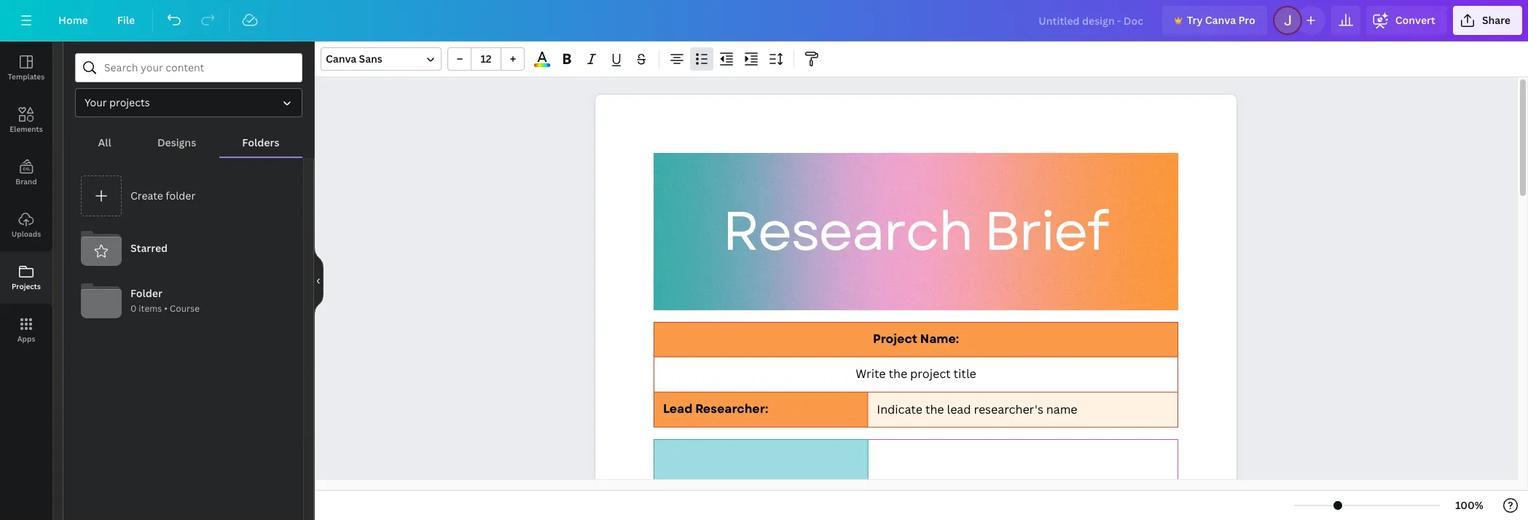 Task type: describe. For each thing, give the bounding box(es) containing it.
research brief
[[723, 192, 1108, 271]]

side panel tab list
[[0, 42, 52, 357]]

Research Brief text field
[[596, 95, 1237, 521]]

projects
[[109, 96, 150, 109]]

uploads
[[12, 229, 41, 239]]

convert
[[1396, 13, 1436, 27]]

projects
[[12, 281, 41, 292]]

file button
[[106, 6, 147, 35]]

starred button
[[75, 222, 292, 275]]

share button
[[1454, 6, 1523, 35]]

try
[[1188, 13, 1203, 27]]

create
[[131, 189, 163, 203]]

Select ownership filter button
[[75, 88, 303, 117]]

brief
[[984, 192, 1108, 271]]

try canva pro
[[1188, 13, 1256, 27]]

home link
[[47, 6, 100, 35]]

0
[[131, 303, 137, 315]]

home
[[58, 13, 88, 27]]

Design title text field
[[1027, 6, 1157, 35]]

templates
[[8, 71, 45, 82]]

designs button
[[134, 129, 219, 157]]

pro
[[1239, 13, 1256, 27]]

Search your content search field
[[104, 54, 293, 82]]

hide image
[[314, 246, 324, 316]]

elements
[[10, 124, 43, 134]]

your projects
[[85, 96, 150, 109]]

starred
[[131, 241, 168, 255]]

•
[[164, 303, 168, 315]]

folder
[[166, 189, 196, 203]]

apps button
[[0, 304, 52, 357]]

file
[[117, 13, 135, 27]]

share
[[1483, 13, 1511, 27]]

all
[[98, 136, 111, 149]]

sans
[[359, 52, 383, 66]]



Task type: locate. For each thing, give the bounding box(es) containing it.
projects button
[[0, 252, 52, 304]]

create folder button
[[75, 170, 292, 222]]

canva inside button
[[1206, 13, 1237, 27]]

try canva pro button
[[1163, 6, 1268, 35]]

0 vertical spatial canva
[[1206, 13, 1237, 27]]

group
[[448, 47, 525, 71]]

research
[[723, 192, 973, 271]]

elements button
[[0, 94, 52, 147]]

brand
[[16, 176, 37, 187]]

canva right try at the right top
[[1206, 13, 1237, 27]]

main menu bar
[[0, 0, 1529, 42]]

convert button
[[1367, 6, 1448, 35]]

– – number field
[[476, 52, 496, 66]]

folder
[[131, 287, 162, 301]]

color range image
[[535, 64, 550, 67]]

1 horizontal spatial canva
[[1206, 13, 1237, 27]]

uploads button
[[0, 199, 52, 252]]

all button
[[75, 129, 134, 157]]

0 horizontal spatial canva
[[326, 52, 357, 66]]

templates button
[[0, 42, 52, 94]]

folder 0 items • course
[[131, 287, 200, 315]]

100%
[[1456, 499, 1484, 513]]

folders button
[[219, 129, 303, 157]]

folders
[[242, 136, 280, 149]]

items
[[139, 303, 162, 315]]

apps
[[17, 334, 35, 344]]

course
[[170, 303, 200, 315]]

1 vertical spatial canva
[[326, 52, 357, 66]]

designs
[[157, 136, 196, 149]]

canva sans
[[326, 52, 383, 66]]

canva left sans
[[326, 52, 357, 66]]

create folder
[[131, 189, 196, 203]]

canva sans button
[[321, 47, 442, 71]]

brand button
[[0, 147, 52, 199]]

canva inside popup button
[[326, 52, 357, 66]]

your
[[85, 96, 107, 109]]

100% button
[[1447, 494, 1494, 518]]

canva
[[1206, 13, 1237, 27], [326, 52, 357, 66]]



Task type: vqa. For each thing, say whether or not it's contained in the screenshot.
items
yes



